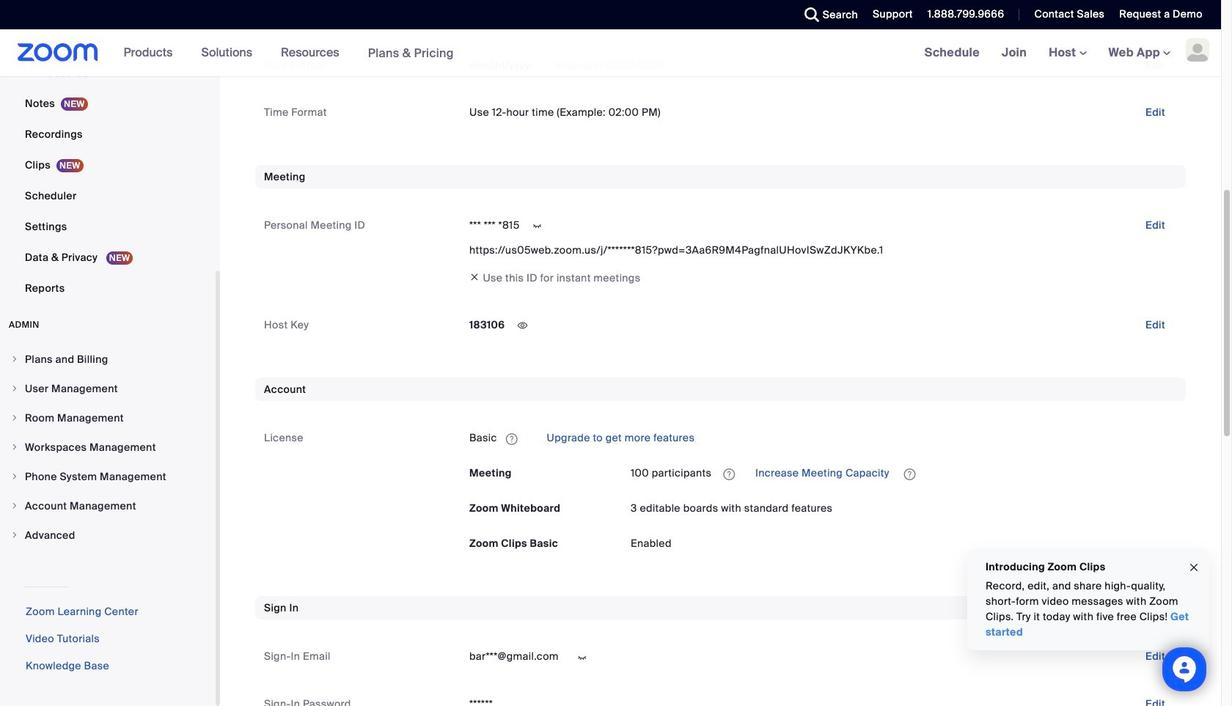 Task type: describe. For each thing, give the bounding box(es) containing it.
6 menu item from the top
[[0, 492, 216, 520]]

product information navigation
[[113, 29, 465, 77]]

zoom logo image
[[18, 43, 98, 62]]

3 menu item from the top
[[0, 404, 216, 432]]

profile picture image
[[1186, 38, 1209, 62]]

1 vertical spatial application
[[631, 462, 1177, 485]]

1 menu item from the top
[[0, 345, 216, 373]]

1 right image from the top
[[10, 355, 19, 364]]

learn more about your meeting license image
[[719, 468, 740, 481]]

1 right image from the top
[[10, 384, 19, 393]]

3 right image from the top
[[10, 502, 19, 510]]

7 menu item from the top
[[0, 521, 216, 549]]

admin menu menu
[[0, 345, 216, 551]]

0 vertical spatial application
[[469, 426, 1177, 450]]

show personal meeting id image
[[526, 219, 549, 233]]



Task type: vqa. For each thing, say whether or not it's contained in the screenshot.
Tabs Of Meeting tab list
no



Task type: locate. For each thing, give the bounding box(es) containing it.
meetings navigation
[[914, 29, 1221, 77]]

4 right image from the top
[[10, 531, 19, 540]]

2 right image from the top
[[10, 472, 19, 481]]

2 right image from the top
[[10, 414, 19, 422]]

learn more about your license type image
[[504, 434, 519, 444]]

right image
[[10, 355, 19, 364], [10, 414, 19, 422], [10, 443, 19, 452], [10, 531, 19, 540]]

application
[[469, 426, 1177, 450], [631, 462, 1177, 485]]

personal menu menu
[[0, 0, 216, 304]]

banner
[[0, 29, 1221, 77]]

hide host key image
[[511, 319, 534, 333]]

right image
[[10, 384, 19, 393], [10, 472, 19, 481], [10, 502, 19, 510]]

0 vertical spatial right image
[[10, 384, 19, 393]]

1 vertical spatial right image
[[10, 472, 19, 481]]

4 menu item from the top
[[0, 433, 216, 461]]

2 vertical spatial right image
[[10, 502, 19, 510]]

close image
[[1188, 559, 1200, 576]]

5 menu item from the top
[[0, 463, 216, 491]]

3 right image from the top
[[10, 443, 19, 452]]

2 menu item from the top
[[0, 375, 216, 403]]

menu item
[[0, 345, 216, 373], [0, 375, 216, 403], [0, 404, 216, 432], [0, 433, 216, 461], [0, 463, 216, 491], [0, 492, 216, 520], [0, 521, 216, 549]]



